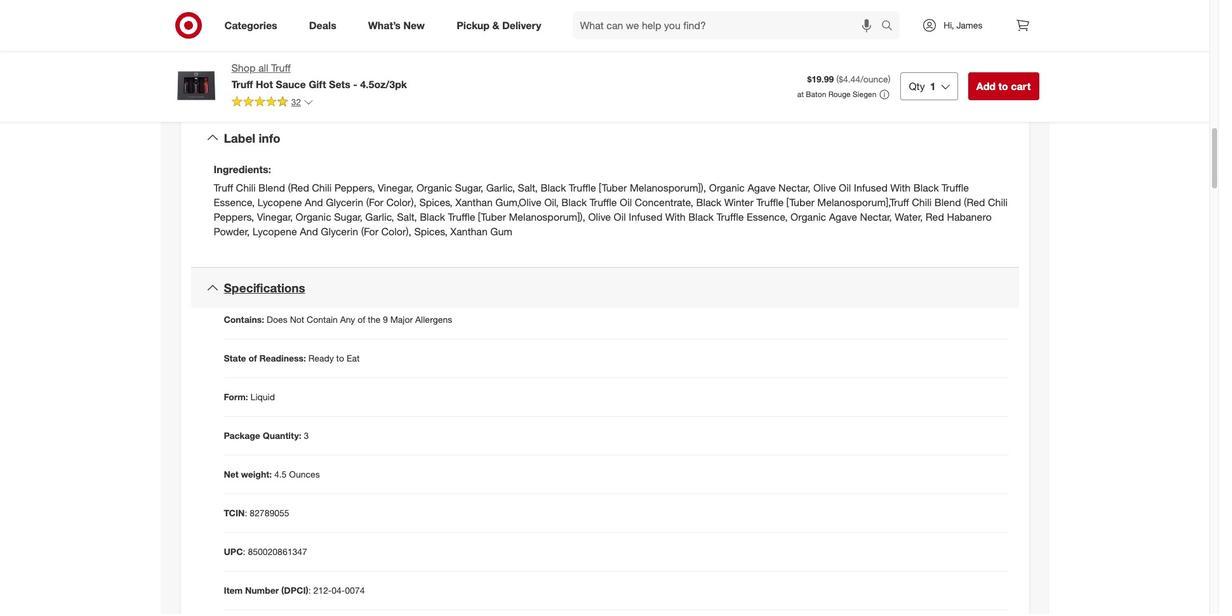 Task type: locate. For each thing, give the bounding box(es) containing it.
1 vertical spatial essence,
[[747, 211, 788, 224]]

the left 9
[[368, 314, 380, 325]]

any
[[340, 314, 355, 325]]

(for
[[366, 196, 384, 209], [361, 225, 378, 238]]

[tuber
[[599, 182, 627, 195], [787, 196, 815, 209], [478, 211, 506, 224]]

package quantity: 3
[[224, 430, 309, 441]]

0 vertical spatial agave
[[296, 11, 320, 22]]

0 vertical spatial hot
[[274, 0, 288, 9]]

hot inside hotter hot sauce: truff's hotter is a jalapeño rich blend of red chili peppers, black truffle, organic agave nectar, red habanero powder, organic cumin, and organic coriander.
[[274, 0, 288, 9]]

contain
[[307, 314, 338, 325]]

0 vertical spatial truff
[[271, 62, 291, 74]]

0 vertical spatial nectar,
[[322, 11, 349, 22]]

0 horizontal spatial hot
[[256, 78, 273, 91]]

truff's up create
[[303, 29, 338, 40]]

1 horizontal spatial peppers,
[[335, 182, 375, 195]]

2 hotter from the left
[[358, 0, 393, 9]]

chili inside hotter hot sauce: truff's hotter is a jalapeño rich blend of red chili peppers, black truffle, organic agave nectar, red habanero powder, organic cumin, and organic coriander.
[[516, 0, 531, 9]]

0 vertical spatial powder,
[[407, 11, 438, 22]]

2 horizontal spatial olive
[[813, 182, 836, 195]]

melanosporum]), up concentrate,
[[630, 182, 706, 195]]

1 vertical spatial habanero
[[947, 211, 992, 224]]

1 vertical spatial with
[[665, 211, 686, 224]]

categories
[[224, 19, 277, 31]]

nectar, inside hotter hot sauce: truff's hotter is a jalapeño rich blend of red chili peppers, black truffle, organic agave nectar, red habanero powder, organic cumin, and organic coriander.
[[322, 11, 349, 22]]

nectar, for red
[[322, 11, 349, 22]]

pickup & delivery
[[457, 19, 541, 31]]

1 vertical spatial truff
[[231, 78, 253, 91]]

black inside hotter hot sauce: truff's hotter is a jalapeño rich blend of red chili peppers, black truffle, organic agave nectar, red habanero powder, organic cumin, and organic coriander.
[[572, 0, 593, 9]]

: left the 212- on the left of the page
[[308, 585, 311, 596]]

liquid
[[251, 392, 275, 402]]

truff's for nectar,
[[321, 0, 355, 9]]

: left 82789055
[[245, 508, 247, 519]]

qty 1
[[909, 80, 936, 93]]

0 vertical spatial of
[[490, 0, 498, 9]]

chili
[[516, 0, 531, 9], [236, 182, 256, 195], [312, 182, 332, 195], [912, 196, 932, 209], [988, 196, 1008, 209]]

specifications button
[[191, 268, 1019, 308]]

agave for red
[[296, 11, 320, 22]]

neutral
[[237, 42, 264, 52]]

vinegar,
[[378, 182, 414, 195], [257, 211, 293, 224]]

hot down all
[[256, 78, 273, 91]]

to right the add on the top
[[999, 80, 1008, 93]]

habanero inside ingredients: truff chili blend (red chili peppers, vinegar, organic sugar, garlic, salt, black truffle [tuber melanosporum]), organic agave nectar, olive oil infused with black truffle essence, lycopene and glycerin (for color), spices, xanthan gum,olive oil, black truffle oil concentrate, black winter truffle [tuber melanosporum],truff chili blend (red chili peppers, vinegar, organic sugar, garlic, salt, black truffle [tuber melanosporum]), olive oil infused with black truffle essence, organic agave nectar, water, red habanero powder, lycopene and glycerin (for color), spices, xanthan gum
[[947, 211, 992, 224]]

What can we help you find? suggestions appear below search field
[[572, 11, 885, 39]]

powder, down the jalapeño
[[407, 11, 438, 22]]

and inside hotter hot sauce: truff's hotter is a jalapeño rich blend of red chili peppers, black truffle, organic agave nectar, red habanero powder, organic cumin, and organic coriander.
[[501, 11, 516, 22]]

water,
[[895, 211, 923, 224]]

form:
[[224, 392, 248, 402]]

1 vertical spatial nectar,
[[779, 182, 811, 195]]

hot left sauce: at the left top
[[274, 0, 288, 9]]

winter
[[480, 29, 504, 40], [724, 196, 754, 209]]

spices,
[[419, 196, 453, 209], [414, 225, 448, 238]]

1 vertical spatial olive
[[813, 182, 836, 195]]

[tuber up gum
[[478, 211, 506, 224]]

black
[[237, 29, 259, 40], [340, 29, 362, 40]]

0 vertical spatial (for
[[366, 196, 384, 209]]

hotter up 'what's'
[[358, 0, 393, 9]]

(red
[[288, 182, 309, 195], [964, 196, 985, 209]]

of right the any
[[358, 314, 365, 325]]

agave
[[296, 11, 320, 22], [748, 182, 776, 195], [829, 211, 857, 224]]

winter inside ingredients: truff chili blend (red chili peppers, vinegar, organic sugar, garlic, salt, black truffle [tuber melanosporum]), organic agave nectar, olive oil infused with black truffle essence, lycopene and glycerin (for color), spices, xanthan gum,olive oil, black truffle oil concentrate, black winter truffle [tuber melanosporum],truff chili blend (red chili peppers, vinegar, organic sugar, garlic, salt, black truffle [tuber melanosporum]), olive oil infused with black truffle essence, organic agave nectar, water, red habanero powder, lycopene and glycerin (for color), spices, xanthan gum
[[724, 196, 754, 209]]

to left eat
[[336, 353, 344, 364]]

blend
[[465, 0, 488, 9], [259, 182, 285, 195], [935, 196, 961, 209]]

truff up vegan,
[[271, 62, 291, 74]]

red up pickup & delivery link
[[500, 0, 513, 9]]

: for upc
[[243, 546, 245, 557]]

baton
[[806, 90, 826, 99]]

label info button
[[191, 118, 1019, 158]]

1 horizontal spatial hotter
[[358, 0, 393, 9]]

0 horizontal spatial with
[[665, 211, 686, 224]]

1 horizontal spatial habanero
[[947, 211, 992, 224]]

allergens
[[415, 314, 452, 325]]

salt,
[[518, 182, 538, 195], [397, 211, 417, 224]]

to down oil:
[[298, 42, 306, 52]]

red left 'what's'
[[351, 11, 364, 22]]

1 horizontal spatial melanosporum]),
[[630, 182, 706, 195]]

0 horizontal spatial black
[[237, 29, 259, 40]]

1 horizontal spatial infused
[[629, 211, 663, 224]]

0 horizontal spatial nectar,
[[322, 11, 349, 22]]

1 horizontal spatial nectar,
[[779, 182, 811, 195]]

1 horizontal spatial red
[[500, 0, 513, 9]]

habanero down is
[[367, 11, 404, 22]]

tcin
[[224, 508, 245, 519]]

0 horizontal spatial vinegar,
[[257, 211, 293, 224]]

0 vertical spatial the
[[336, 42, 349, 52]]

truffle
[[569, 182, 596, 195], [942, 182, 969, 195], [590, 196, 617, 209], [756, 196, 784, 209], [448, 211, 475, 224], [717, 211, 744, 224]]

xanthan up gum
[[455, 196, 493, 209]]

lycopene down 'ingredients:'
[[258, 196, 302, 209]]

1 horizontal spatial black
[[340, 29, 362, 40]]

truffle up perfect
[[365, 29, 389, 40]]

1 horizontal spatial powder,
[[407, 11, 438, 22]]

infused inside black truffle oil: truff's black truffle oil features real black winter truffles infused into neutral olive oil to create the perfect finishing oil.
[[536, 29, 566, 40]]

0 vertical spatial habanero
[[367, 11, 404, 22]]

0 horizontal spatial peppers,
[[214, 211, 254, 224]]

0 horizontal spatial powder,
[[214, 225, 250, 238]]

black truffle oil: truff's black truffle oil features real black winter truffles infused into neutral olive oil to create the perfect finishing oil.
[[237, 29, 583, 52]]

powder,
[[407, 11, 438, 22], [214, 225, 250, 238]]

rich
[[448, 0, 463, 9]]

1 horizontal spatial garlic,
[[486, 182, 515, 195]]

1 hotter from the left
[[237, 0, 272, 9]]

0 vertical spatial peppers,
[[534, 0, 569, 9]]

0 horizontal spatial the
[[336, 42, 349, 52]]

)
[[888, 74, 891, 85]]

melanosporum]),
[[630, 182, 706, 195], [509, 211, 585, 224]]

1 vertical spatial of
[[358, 314, 365, 325]]

1 horizontal spatial agave
[[748, 182, 776, 195]]

truff's inside black truffle oil: truff's black truffle oil features real black winter truffles infused into neutral olive oil to create the perfect finishing oil.
[[303, 29, 338, 40]]

2 black from the left
[[340, 29, 362, 40]]

cumin,
[[473, 11, 499, 22]]

0 horizontal spatial blend
[[259, 182, 285, 195]]

infused down concentrate,
[[629, 211, 663, 224]]

certified vegan, non-gmo, and gluten-free
[[237, 77, 413, 88]]

habanero inside hotter hot sauce: truff's hotter is a jalapeño rich blend of red chili peppers, black truffle, organic agave nectar, red habanero powder, organic cumin, and organic coriander.
[[367, 11, 404, 22]]

with down concentrate,
[[665, 211, 686, 224]]

powder, inside ingredients: truff chili blend (red chili peppers, vinegar, organic sugar, garlic, salt, black truffle [tuber melanosporum]), organic agave nectar, olive oil infused with black truffle essence, lycopene and glycerin (for color), spices, xanthan gum,olive oil, black truffle oil concentrate, black winter truffle [tuber melanosporum],truff chili blend (red chili peppers, vinegar, organic sugar, garlic, salt, black truffle [tuber melanosporum]), olive oil infused with black truffle essence, organic agave nectar, water, red habanero powder, lycopene and glycerin (for color), spices, xanthan gum
[[214, 225, 250, 238]]

item
[[224, 585, 243, 596]]

qty
[[909, 80, 925, 93]]

the right create
[[336, 42, 349, 52]]

truff down shop
[[231, 78, 253, 91]]

0 horizontal spatial (red
[[288, 182, 309, 195]]

melanosporum]), down oil,
[[509, 211, 585, 224]]

infused up melanosporum],truff
[[854, 182, 888, 195]]

to inside button
[[999, 80, 1008, 93]]

1 vertical spatial agave
[[748, 182, 776, 195]]

0 horizontal spatial habanero
[[367, 11, 404, 22]]

lycopene
[[258, 196, 302, 209], [252, 225, 297, 238]]

1 horizontal spatial essence,
[[747, 211, 788, 224]]

infused left the "into" on the left top of page
[[536, 29, 566, 40]]

-
[[353, 78, 357, 91]]

1 horizontal spatial winter
[[724, 196, 754, 209]]

2 horizontal spatial of
[[490, 0, 498, 9]]

1 vertical spatial (red
[[964, 196, 985, 209]]

xanthan left gum
[[450, 225, 488, 238]]

2 horizontal spatial agave
[[829, 211, 857, 224]]

&
[[492, 19, 499, 31]]

1 vertical spatial :
[[243, 546, 245, 557]]

0 vertical spatial olive
[[266, 42, 284, 52]]

melanosporum],truff
[[817, 196, 909, 209]]

[tuber down label info 'dropdown button'
[[599, 182, 627, 195]]

2 vertical spatial of
[[249, 353, 257, 364]]

0 horizontal spatial truff
[[231, 78, 253, 91]]

ingredients: truff chili blend (red chili peppers, vinegar, organic sugar, garlic, salt, black truffle [tuber melanosporum]), organic agave nectar, olive oil infused with black truffle essence, lycopene and glycerin (for color), spices, xanthan gum,olive oil, black truffle oil concentrate, black winter truffle [tuber melanosporum],truff chili blend (red chili peppers, vinegar, organic sugar, garlic, salt, black truffle [tuber melanosporum]), olive oil infused with black truffle essence, organic agave nectar, water, red habanero powder, lycopene and glycerin (for color), spices, xanthan gum
[[214, 163, 1008, 238]]

: for tcin
[[245, 508, 247, 519]]

truffle left oil:
[[261, 29, 285, 40]]

1 vertical spatial melanosporum]),
[[509, 211, 585, 224]]

shop
[[231, 62, 256, 74]]

agave inside hotter hot sauce: truff's hotter is a jalapeño rich blend of red chili peppers, black truffle, organic agave nectar, red habanero powder, organic cumin, and organic coriander.
[[296, 11, 320, 22]]

2 horizontal spatial peppers,
[[534, 0, 569, 9]]

of inside hotter hot sauce: truff's hotter is a jalapeño rich blend of red chili peppers, black truffle, organic agave nectar, red habanero powder, organic cumin, and organic coriander.
[[490, 0, 498, 9]]

1 vertical spatial salt,
[[397, 211, 417, 224]]

1 horizontal spatial vinegar,
[[378, 182, 414, 195]]

2 vertical spatial agave
[[829, 211, 857, 224]]

what's new link
[[357, 11, 441, 39]]

truffle,
[[237, 11, 261, 22]]

0 horizontal spatial truffle
[[261, 29, 285, 40]]

0 horizontal spatial hotter
[[237, 0, 272, 9]]

of up cumin,
[[490, 0, 498, 9]]

1 horizontal spatial (red
[[964, 196, 985, 209]]

1 horizontal spatial hot
[[274, 0, 288, 9]]

2 horizontal spatial to
[[999, 80, 1008, 93]]

truff
[[271, 62, 291, 74], [231, 78, 253, 91]]

2 vertical spatial peppers,
[[214, 211, 254, 224]]

black up neutral
[[237, 29, 259, 40]]

categories link
[[214, 11, 293, 39]]

with up water,
[[890, 182, 911, 195]]

nectar, for olive
[[779, 182, 811, 195]]

(dpci)
[[281, 585, 308, 596]]

hotter
[[237, 0, 272, 9], [358, 0, 393, 9]]

a
[[404, 0, 409, 9]]

lycopene up specifications
[[252, 225, 297, 238]]

not
[[290, 314, 304, 325]]

james
[[957, 20, 983, 30]]

powder, inside hotter hot sauce: truff's hotter is a jalapeño rich blend of red chili peppers, black truffle, organic agave nectar, red habanero powder, organic cumin, and organic coriander.
[[407, 11, 438, 22]]

delivery
[[502, 19, 541, 31]]

jalapeño
[[412, 0, 445, 9]]

1.5 oz. bottles
[[237, 59, 293, 70]]

contains: does not contain any of the 9 major allergens
[[224, 314, 452, 325]]

black up perfect
[[340, 29, 362, 40]]

2 horizontal spatial [tuber
[[787, 196, 815, 209]]

0 horizontal spatial infused
[[536, 29, 566, 40]]

: left 850020861347
[[243, 546, 245, 557]]

1 horizontal spatial to
[[336, 353, 344, 364]]

upc : 850020861347
[[224, 546, 307, 557]]

0 horizontal spatial agave
[[296, 11, 320, 22]]

1 horizontal spatial of
[[358, 314, 365, 325]]

2 horizontal spatial blend
[[935, 196, 961, 209]]

of
[[490, 0, 498, 9], [358, 314, 365, 325], [249, 353, 257, 364]]

red right water,
[[926, 211, 944, 224]]

[tuber left melanosporum],truff
[[787, 196, 815, 209]]

2 vertical spatial [tuber
[[478, 211, 506, 224]]

sauce:
[[291, 0, 318, 9]]

of right the state
[[249, 353, 257, 364]]

0 vertical spatial infused
[[536, 29, 566, 40]]

essence,
[[214, 196, 255, 209], [747, 211, 788, 224]]

2 vertical spatial nectar,
[[860, 211, 892, 224]]

0 vertical spatial truff's
[[321, 0, 355, 9]]

1 vertical spatial garlic,
[[365, 211, 394, 224]]

hotter up 'truffle,'
[[237, 0, 272, 9]]

0 vertical spatial with
[[890, 182, 911, 195]]

0 vertical spatial blend
[[465, 0, 488, 9]]

eat
[[347, 353, 360, 364]]

net weight: 4.5 ounces
[[224, 469, 320, 480]]

truff's inside hotter hot sauce: truff's hotter is a jalapeño rich blend of red chili peppers, black truffle, organic agave nectar, red habanero powder, organic cumin, and organic coriander.
[[321, 0, 355, 9]]

1 vertical spatial powder,
[[214, 225, 250, 238]]

deals
[[309, 19, 336, 31]]

habanero right water,
[[947, 211, 992, 224]]

1 vertical spatial spices,
[[414, 225, 448, 238]]

0 vertical spatial [tuber
[[599, 182, 627, 195]]

siegen
[[853, 90, 877, 99]]

truff's up deals link
[[321, 0, 355, 9]]

to inside black truffle oil: truff's black truffle oil features real black winter truffles infused into neutral olive oil to create the perfect finishing oil.
[[298, 42, 306, 52]]

1 truffle from the left
[[261, 29, 285, 40]]

0 horizontal spatial winter
[[480, 29, 504, 40]]

habanero
[[367, 11, 404, 22], [947, 211, 992, 224]]

powder, down truff
[[214, 225, 250, 238]]

item number (dpci) : 212-04-0074
[[224, 585, 365, 596]]

1 vertical spatial hot
[[256, 78, 273, 91]]

cart
[[1011, 80, 1031, 93]]

0 horizontal spatial red
[[351, 11, 364, 22]]

label
[[224, 131, 255, 145]]

1.5
[[237, 59, 249, 70]]

major
[[390, 314, 413, 325]]

0 vertical spatial essence,
[[214, 196, 255, 209]]

1 vertical spatial truff's
[[303, 29, 338, 40]]

hot
[[274, 0, 288, 9], [256, 78, 273, 91]]

0 vertical spatial to
[[298, 42, 306, 52]]



Task type: describe. For each thing, give the bounding box(es) containing it.
deals link
[[298, 11, 352, 39]]

1 horizontal spatial olive
[[588, 211, 611, 224]]

oil inside black truffle oil: truff's black truffle oil features real black winter truffles infused into neutral olive oil to create the perfect finishing oil.
[[287, 42, 296, 52]]

pickup & delivery link
[[446, 11, 557, 39]]

gluten-
[[365, 77, 395, 88]]

oil.
[[418, 42, 429, 52]]

1 vertical spatial xanthan
[[450, 225, 488, 238]]

shop all truff truff hot sauce gift sets - 4.5oz/3pk
[[231, 62, 407, 91]]

ingredients:
[[214, 163, 271, 176]]

upc
[[224, 546, 243, 557]]

0 horizontal spatial essence,
[[214, 196, 255, 209]]

ready
[[309, 353, 334, 364]]

coriander.
[[551, 11, 590, 22]]

new
[[403, 19, 425, 31]]

features
[[404, 29, 437, 40]]

contains:
[[224, 314, 264, 325]]

gmo,
[[322, 77, 345, 88]]

red inside ingredients: truff chili blend (red chili peppers, vinegar, organic sugar, garlic, salt, black truffle [tuber melanosporum]), organic agave nectar, olive oil infused with black truffle essence, lycopene and glycerin (for color), spices, xanthan gum,olive oil, black truffle oil concentrate, black winter truffle [tuber melanosporum],truff chili blend (red chili peppers, vinegar, organic sugar, garlic, salt, black truffle [tuber melanosporum]), olive oil infused with black truffle essence, organic agave nectar, water, red habanero powder, lycopene and glycerin (for color), spices, xanthan gum
[[926, 211, 944, 224]]

oil:
[[288, 29, 301, 40]]

2 vertical spatial to
[[336, 353, 344, 364]]

the inside black truffle oil: truff's black truffle oil features real black winter truffles infused into neutral olive oil to create the perfect finishing oil.
[[336, 42, 349, 52]]

1 vertical spatial sugar,
[[334, 211, 363, 224]]

tcin : 82789055
[[224, 508, 289, 519]]

1 vertical spatial red
[[351, 11, 364, 22]]

image of truff hot sauce gift sets - 4.5oz/3pk image
[[170, 61, 221, 112]]

hot inside 'shop all truff truff hot sauce gift sets - 4.5oz/3pk'
[[256, 78, 273, 91]]

32
[[291, 96, 301, 107]]

bottles
[[265, 59, 293, 70]]

finishing
[[382, 42, 415, 52]]

specifications
[[224, 281, 305, 295]]

vegan,
[[273, 77, 300, 88]]

1 horizontal spatial the
[[368, 314, 380, 325]]

agave for olive
[[748, 182, 776, 195]]

pickup
[[457, 19, 490, 31]]

truff
[[214, 182, 233, 195]]

0 vertical spatial glycerin
[[326, 196, 363, 209]]

number
[[245, 585, 279, 596]]

quantity:
[[263, 430, 301, 441]]

1 horizontal spatial with
[[890, 182, 911, 195]]

32 link
[[231, 96, 314, 110]]

add
[[976, 80, 996, 93]]

form: liquid
[[224, 392, 275, 402]]

weight:
[[241, 469, 272, 480]]

1 horizontal spatial truff
[[271, 62, 291, 74]]

1 vertical spatial lycopene
[[252, 225, 297, 238]]

82789055
[[250, 508, 289, 519]]

0 vertical spatial spices,
[[419, 196, 453, 209]]

0 horizontal spatial garlic,
[[365, 211, 394, 224]]

1
[[930, 80, 936, 93]]

0 horizontal spatial of
[[249, 353, 257, 364]]

1 horizontal spatial [tuber
[[599, 182, 627, 195]]

0 vertical spatial xanthan
[[455, 196, 493, 209]]

does
[[267, 314, 288, 325]]

9
[[383, 314, 388, 325]]

1 black from the left
[[237, 29, 259, 40]]

at
[[797, 90, 804, 99]]

real
[[439, 29, 453, 40]]

0 horizontal spatial salt,
[[397, 211, 417, 224]]

truff's for create
[[303, 29, 338, 40]]

0 vertical spatial sugar,
[[455, 182, 483, 195]]

0 vertical spatial (red
[[288, 182, 309, 195]]

0 vertical spatial color),
[[386, 196, 417, 209]]

add to cart
[[976, 80, 1031, 93]]

$19.99
[[807, 74, 834, 85]]

sauce
[[276, 78, 306, 91]]

black inside black truffle oil: truff's black truffle oil features real black winter truffles infused into neutral olive oil to create the perfect finishing oil.
[[456, 29, 477, 40]]

1 horizontal spatial salt,
[[518, 182, 538, 195]]

search
[[876, 20, 906, 33]]

readiness:
[[259, 353, 306, 364]]

1 vertical spatial blend
[[259, 182, 285, 195]]

0 horizontal spatial melanosporum]),
[[509, 211, 585, 224]]

2 horizontal spatial nectar,
[[860, 211, 892, 224]]

perfect
[[351, 42, 380, 52]]

what's new
[[368, 19, 425, 31]]

all
[[258, 62, 268, 74]]

2 truffle from the left
[[365, 29, 389, 40]]

0 vertical spatial red
[[500, 0, 513, 9]]

non-
[[303, 77, 322, 88]]

hi, james
[[944, 20, 983, 30]]

olive inside black truffle oil: truff's black truffle oil features real black winter truffles infused into neutral olive oil to create the perfect finishing oil.
[[266, 42, 284, 52]]

(
[[836, 74, 839, 85]]

net
[[224, 469, 239, 480]]

850020861347
[[248, 546, 307, 557]]

0 vertical spatial lycopene
[[258, 196, 302, 209]]

blend inside hotter hot sauce: truff's hotter is a jalapeño rich blend of red chili peppers, black truffle, organic agave nectar, red habanero powder, organic cumin, and organic coriander.
[[465, 0, 488, 9]]

into
[[568, 29, 583, 40]]

state
[[224, 353, 246, 364]]

$4.44
[[839, 74, 861, 85]]

free
[[395, 77, 413, 88]]

what's
[[368, 19, 401, 31]]

peppers, inside hotter hot sauce: truff's hotter is a jalapeño rich blend of red chili peppers, black truffle, organic agave nectar, red habanero powder, organic cumin, and organic coriander.
[[534, 0, 569, 9]]

package
[[224, 430, 260, 441]]

truffles
[[507, 29, 534, 40]]

label info
[[224, 131, 280, 145]]

3
[[304, 430, 309, 441]]

1 vertical spatial (for
[[361, 225, 378, 238]]

1 vertical spatial glycerin
[[321, 225, 358, 238]]

2 vertical spatial infused
[[629, 211, 663, 224]]

certified
[[237, 77, 271, 88]]

1 vertical spatial peppers,
[[335, 182, 375, 195]]

concentrate,
[[635, 196, 693, 209]]

search button
[[876, 11, 906, 42]]

0 vertical spatial melanosporum]),
[[630, 182, 706, 195]]

ounces
[[289, 469, 320, 480]]

0 horizontal spatial [tuber
[[478, 211, 506, 224]]

2 horizontal spatial infused
[[854, 182, 888, 195]]

1 vertical spatial color),
[[381, 225, 411, 238]]

4.5oz/3pk
[[360, 78, 407, 91]]

sets
[[329, 78, 350, 91]]

4.5
[[274, 469, 287, 480]]

winter inside black truffle oil: truff's black truffle oil features real black winter truffles infused into neutral olive oil to create the perfect finishing oil.
[[480, 29, 504, 40]]

0074
[[345, 585, 365, 596]]

2 vertical spatial :
[[308, 585, 311, 596]]

1 vertical spatial [tuber
[[787, 196, 815, 209]]

oil,
[[544, 196, 559, 209]]

0 vertical spatial vinegar,
[[378, 182, 414, 195]]

add to cart button
[[968, 72, 1039, 100]]

gum
[[490, 225, 512, 238]]

oil
[[391, 29, 402, 40]]

is
[[395, 0, 402, 9]]

hi,
[[944, 20, 954, 30]]



Task type: vqa. For each thing, say whether or not it's contained in the screenshot.
$5 for Fancy Feast Seafood Classic Wet Cat Food
no



